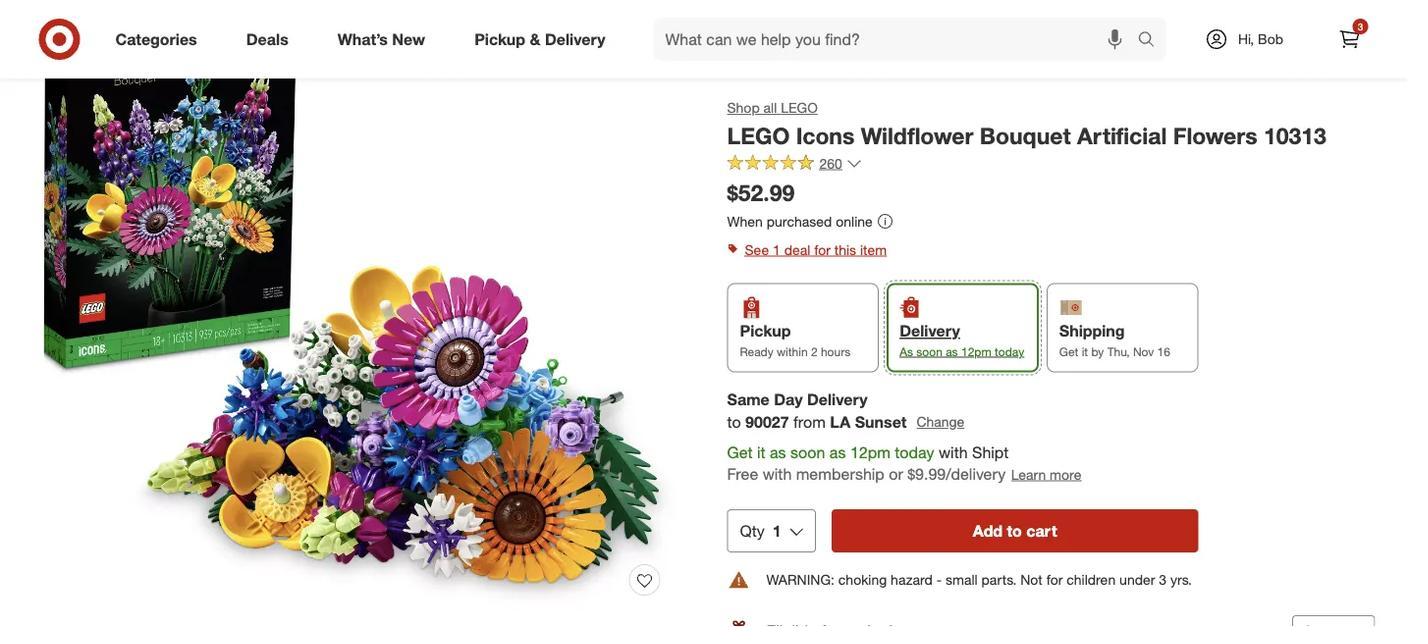 Task type: describe. For each thing, give the bounding box(es) containing it.
search button
[[1129, 18, 1176, 65]]

search
[[1129, 32, 1176, 51]]

under
[[1120, 572, 1156, 589]]

What can we help you find? suggestions appear below search field
[[654, 18, 1143, 61]]

change button
[[916, 411, 966, 433]]

add to cart button
[[832, 510, 1199, 553]]

new
[[392, 30, 425, 49]]

categories
[[115, 30, 197, 49]]

hazard
[[891, 572, 933, 589]]

by
[[1092, 344, 1104, 359]]

hours
[[821, 344, 851, 359]]

-
[[937, 572, 942, 589]]

add to cart
[[973, 522, 1057, 541]]

shop
[[727, 99, 760, 116]]

parts.
[[982, 572, 1017, 589]]

what's
[[338, 30, 388, 49]]

16
[[1158, 344, 1171, 359]]

all
[[764, 99, 777, 116]]

hi, bob
[[1239, 30, 1284, 48]]

qty 1
[[740, 522, 782, 541]]

add
[[973, 522, 1003, 541]]

0 horizontal spatial with
[[763, 465, 792, 484]]

soon inside delivery as soon as 12pm today
[[917, 344, 943, 359]]

deals
[[246, 30, 289, 49]]

get inside shipping get it by thu, nov 16
[[1060, 344, 1079, 359]]

small
[[946, 572, 978, 589]]

get it as soon as 12pm today with shipt free with membership or $9.99/delivery learn more
[[727, 443, 1082, 484]]

&
[[530, 30, 541, 49]]

$9.99/delivery
[[908, 465, 1006, 484]]

from la sunset
[[794, 412, 907, 432]]

260 link
[[727, 154, 862, 177]]

deals link
[[230, 18, 313, 61]]

today inside get it as soon as 12pm today with shipt free with membership or $9.99/delivery learn more
[[895, 443, 935, 462]]

12pm inside get it as soon as 12pm today with shipt free with membership or $9.99/delivery learn more
[[851, 443, 891, 462]]

today inside delivery as soon as 12pm today
[[995, 344, 1025, 359]]

membership
[[796, 465, 885, 484]]

bouquet
[[980, 122, 1071, 149]]

this
[[835, 241, 857, 258]]

same day delivery
[[727, 390, 868, 409]]

pickup for ready
[[740, 322, 791, 341]]

260
[[820, 155, 843, 172]]

same
[[727, 390, 770, 409]]

when purchased online
[[727, 213, 873, 230]]

item
[[860, 241, 887, 258]]

pickup & delivery link
[[458, 18, 630, 61]]

0 horizontal spatial to
[[727, 412, 741, 432]]

1 vertical spatial for
[[1047, 572, 1063, 589]]

shipping
[[1060, 322, 1125, 341]]

learn more button
[[1011, 464, 1083, 486]]

learn
[[1012, 466, 1046, 483]]

change
[[917, 413, 965, 431]]

from
[[794, 412, 826, 432]]

online
[[836, 213, 873, 230]]

as
[[900, 344, 913, 359]]

it inside shipping get it by thu, nov 16
[[1082, 344, 1088, 359]]

qty
[[740, 522, 765, 541]]

deal
[[784, 241, 811, 258]]

nov
[[1133, 344, 1154, 359]]

categories link
[[99, 18, 222, 61]]

shop all lego lego icons wildflower bouquet artificial flowers 10313
[[727, 99, 1327, 149]]

90027
[[746, 412, 789, 432]]

when
[[727, 213, 763, 230]]

purchased
[[767, 213, 832, 230]]



Task type: locate. For each thing, give the bounding box(es) containing it.
2 horizontal spatial as
[[946, 344, 958, 359]]

3 left yrs.
[[1159, 572, 1167, 589]]

pickup left &
[[475, 30, 526, 49]]

delivery inside delivery as soon as 12pm today
[[900, 322, 960, 341]]

1 right see
[[773, 241, 781, 258]]

0 horizontal spatial get
[[727, 443, 753, 462]]

1 vertical spatial lego
[[727, 122, 790, 149]]

1 for qty
[[773, 522, 782, 541]]

icons
[[796, 122, 855, 149]]

0 vertical spatial delivery
[[545, 30, 606, 49]]

as up membership
[[830, 443, 846, 462]]

not
[[1021, 572, 1043, 589]]

12pm right as
[[962, 344, 992, 359]]

1 vertical spatial 1
[[773, 522, 782, 541]]

12pm inside delivery as soon as 12pm today
[[962, 344, 992, 359]]

lego icons wildflower bouquet artificial flowers 10313, 1 of 14 image
[[32, 0, 680, 616]]

2 1 from the top
[[773, 522, 782, 541]]

hi,
[[1239, 30, 1255, 48]]

with
[[939, 443, 968, 462], [763, 465, 792, 484]]

what's new
[[338, 30, 425, 49]]

shipt
[[972, 443, 1009, 462]]

pickup inside pickup ready within 2 hours
[[740, 322, 791, 341]]

warning: choking hazard - small parts. not for children under 3 yrs.
[[767, 572, 1192, 589]]

0 horizontal spatial delivery
[[545, 30, 606, 49]]

0 horizontal spatial soon
[[791, 443, 826, 462]]

artificial
[[1078, 122, 1167, 149]]

today up or
[[895, 443, 935, 462]]

see
[[745, 241, 769, 258]]

pickup
[[475, 30, 526, 49], [740, 322, 791, 341]]

cart
[[1027, 522, 1057, 541]]

1 vertical spatial to
[[1007, 522, 1022, 541]]

what's new link
[[321, 18, 450, 61]]

to inside button
[[1007, 522, 1022, 541]]

wildflower
[[861, 122, 974, 149]]

0 vertical spatial to
[[727, 412, 741, 432]]

0 horizontal spatial for
[[814, 241, 831, 258]]

0 horizontal spatial as
[[770, 443, 786, 462]]

1 horizontal spatial delivery
[[807, 390, 868, 409]]

delivery for pickup & delivery
[[545, 30, 606, 49]]

to
[[727, 412, 741, 432], [1007, 522, 1022, 541]]

1 horizontal spatial with
[[939, 443, 968, 462]]

1 horizontal spatial to
[[1007, 522, 1022, 541]]

0 vertical spatial 12pm
[[962, 344, 992, 359]]

it
[[1082, 344, 1088, 359], [757, 443, 766, 462]]

see 1 deal for this item link
[[727, 236, 1376, 264]]

0 horizontal spatial 3
[[1159, 572, 1167, 589]]

1 vertical spatial today
[[895, 443, 935, 462]]

flowers
[[1174, 122, 1258, 149]]

sunset
[[855, 412, 907, 432]]

3 link
[[1328, 18, 1372, 61]]

yrs.
[[1171, 572, 1192, 589]]

soon right as
[[917, 344, 943, 359]]

12pm
[[962, 344, 992, 359], [851, 443, 891, 462]]

1 horizontal spatial it
[[1082, 344, 1088, 359]]

soon
[[917, 344, 943, 359], [791, 443, 826, 462]]

0 vertical spatial today
[[995, 344, 1025, 359]]

0 horizontal spatial it
[[757, 443, 766, 462]]

ready
[[740, 344, 774, 359]]

thu,
[[1108, 344, 1130, 359]]

0 vertical spatial lego
[[781, 99, 818, 116]]

lego
[[781, 99, 818, 116], [727, 122, 790, 149]]

as right as
[[946, 344, 958, 359]]

within
[[777, 344, 808, 359]]

pickup up ready
[[740, 322, 791, 341]]

$52.99
[[727, 179, 795, 207]]

1 vertical spatial with
[[763, 465, 792, 484]]

1 1 from the top
[[773, 241, 781, 258]]

0 vertical spatial soon
[[917, 344, 943, 359]]

0 vertical spatial it
[[1082, 344, 1088, 359]]

0 vertical spatial for
[[814, 241, 831, 258]]

lego right "all"
[[781, 99, 818, 116]]

for right not
[[1047, 572, 1063, 589]]

1 horizontal spatial get
[[1060, 344, 1079, 359]]

to right add at the right of the page
[[1007, 522, 1022, 541]]

1 vertical spatial delivery
[[900, 322, 960, 341]]

as
[[946, 344, 958, 359], [770, 443, 786, 462], [830, 443, 846, 462]]

la
[[830, 412, 851, 432]]

free
[[727, 465, 759, 484]]

see 1 deal for this item
[[745, 241, 887, 258]]

for left this
[[814, 241, 831, 258]]

soon inside get it as soon as 12pm today with shipt free with membership or $9.99/delivery learn more
[[791, 443, 826, 462]]

get left by
[[1060, 344, 1079, 359]]

delivery up as
[[900, 322, 960, 341]]

get
[[1060, 344, 1079, 359], [727, 443, 753, 462]]

1 vertical spatial pickup
[[740, 322, 791, 341]]

shipping get it by thu, nov 16
[[1060, 322, 1171, 359]]

bob
[[1258, 30, 1284, 48]]

0 vertical spatial 1
[[773, 241, 781, 258]]

day
[[774, 390, 803, 409]]

1 vertical spatial get
[[727, 443, 753, 462]]

with right free
[[763, 465, 792, 484]]

it up free
[[757, 443, 766, 462]]

1 horizontal spatial soon
[[917, 344, 943, 359]]

today
[[995, 344, 1025, 359], [895, 443, 935, 462]]

1 for see
[[773, 241, 781, 258]]

today left by
[[995, 344, 1025, 359]]

pickup for &
[[475, 30, 526, 49]]

0 vertical spatial pickup
[[475, 30, 526, 49]]

1 horizontal spatial for
[[1047, 572, 1063, 589]]

1 vertical spatial soon
[[791, 443, 826, 462]]

to down same
[[727, 412, 741, 432]]

soon down from
[[791, 443, 826, 462]]

1 horizontal spatial today
[[995, 344, 1025, 359]]

0 vertical spatial 3
[[1358, 20, 1364, 32]]

pickup & delivery
[[475, 30, 606, 49]]

it inside get it as soon as 12pm today with shipt free with membership or $9.99/delivery learn more
[[757, 443, 766, 462]]

2
[[811, 344, 818, 359]]

10313
[[1264, 122, 1327, 149]]

get up free
[[727, 443, 753, 462]]

1 horizontal spatial 3
[[1358, 20, 1364, 32]]

with up $9.99/delivery
[[939, 443, 968, 462]]

0 horizontal spatial today
[[895, 443, 935, 462]]

0 vertical spatial with
[[939, 443, 968, 462]]

as down "90027"
[[770, 443, 786, 462]]

delivery as soon as 12pm today
[[900, 322, 1025, 359]]

3 right "bob"
[[1358, 20, 1364, 32]]

1 horizontal spatial pickup
[[740, 322, 791, 341]]

2 vertical spatial delivery
[[807, 390, 868, 409]]

0 horizontal spatial 12pm
[[851, 443, 891, 462]]

1 vertical spatial 3
[[1159, 572, 1167, 589]]

delivery right &
[[545, 30, 606, 49]]

1 horizontal spatial as
[[830, 443, 846, 462]]

1
[[773, 241, 781, 258], [773, 522, 782, 541]]

it left by
[[1082, 344, 1088, 359]]

delivery
[[545, 30, 606, 49], [900, 322, 960, 341], [807, 390, 868, 409]]

1 horizontal spatial 12pm
[[962, 344, 992, 359]]

lego down "all"
[[727, 122, 790, 149]]

more
[[1050, 466, 1082, 483]]

0 vertical spatial get
[[1060, 344, 1079, 359]]

delivery up la at the bottom right of the page
[[807, 390, 868, 409]]

12pm down sunset
[[851, 443, 891, 462]]

1 vertical spatial it
[[757, 443, 766, 462]]

choking
[[839, 572, 887, 589]]

as inside delivery as soon as 12pm today
[[946, 344, 958, 359]]

2 horizontal spatial delivery
[[900, 322, 960, 341]]

3
[[1358, 20, 1364, 32], [1159, 572, 1167, 589]]

children
[[1067, 572, 1116, 589]]

0 horizontal spatial pickup
[[475, 30, 526, 49]]

1 vertical spatial 12pm
[[851, 443, 891, 462]]

1 right qty
[[773, 522, 782, 541]]

get inside get it as soon as 12pm today with shipt free with membership or $9.99/delivery learn more
[[727, 443, 753, 462]]

to 90027
[[727, 412, 789, 432]]

warning:
[[767, 572, 835, 589]]

or
[[889, 465, 903, 484]]

delivery for same day delivery
[[807, 390, 868, 409]]

pickup ready within 2 hours
[[740, 322, 851, 359]]



Task type: vqa. For each thing, say whether or not it's contained in the screenshot.
manufacturers.
no



